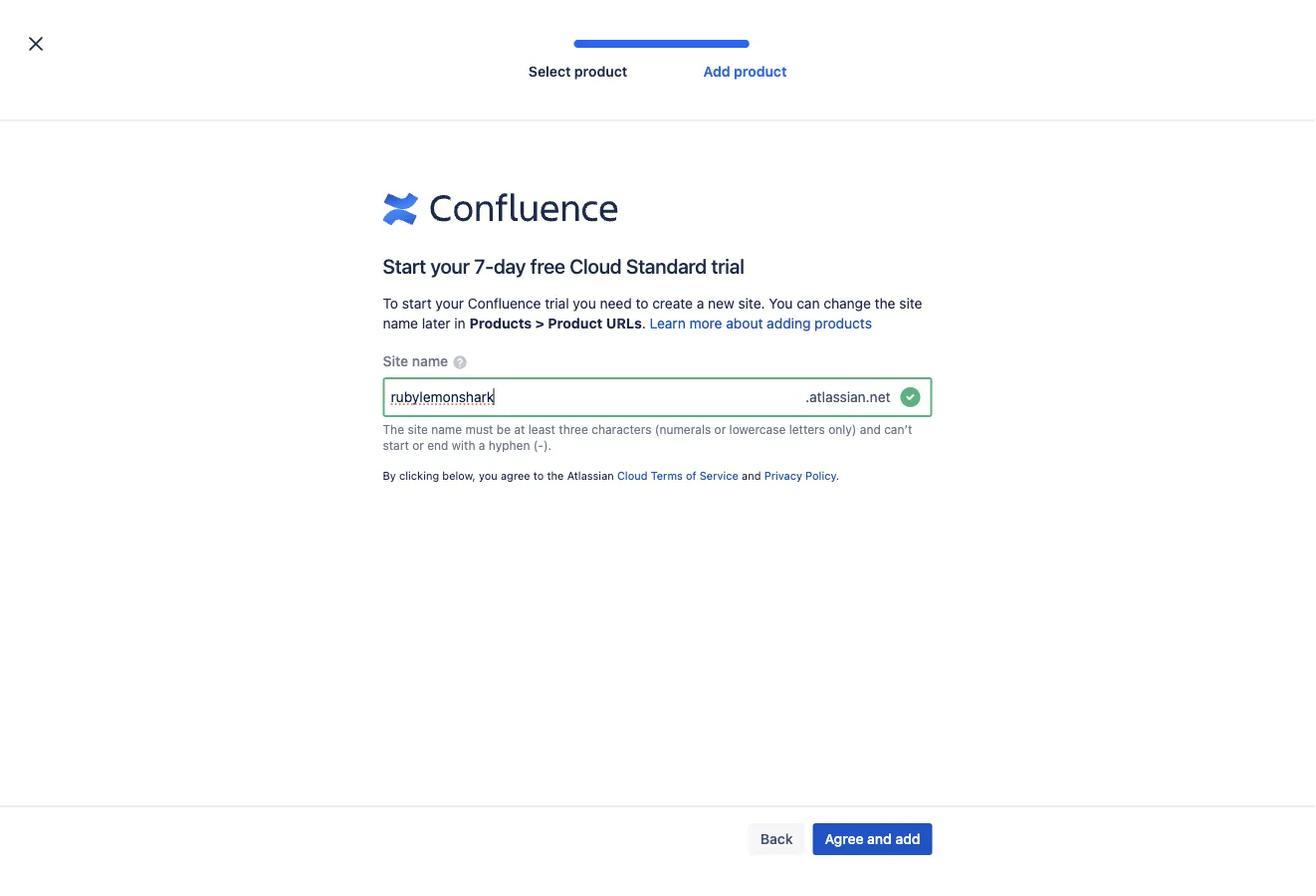 Task type: locate. For each thing, give the bounding box(es) containing it.
in right later
[[454, 315, 466, 332]]

in
[[679, 180, 690, 196], [454, 315, 466, 332]]

1 vertical spatial .
[[836, 469, 839, 482]]

1 horizontal spatial more
[[690, 315, 722, 332]]

start inside to start your confluence trial you need to create a new site. you can change the site name later in
[[402, 295, 432, 312]]

https://rubyoranges.atlassian.net/wiki
[[365, 371, 574, 385]]

0 vertical spatial name
[[383, 315, 418, 332]]

to start your confluence trial you need to create a new site. you can change the site name later in
[[383, 295, 922, 332]]

organization.
[[726, 180, 809, 196]]

2 vertical spatial name
[[431, 422, 462, 436]]

1 vertical spatial the
[[875, 295, 896, 312]]

your inside to start your confluence trial you need to create a new site. you can change the site name later in
[[436, 295, 464, 312]]

1 vertical spatial or
[[412, 438, 424, 452]]

0 vertical spatial you
[[573, 295, 596, 312]]

0 vertical spatial products
[[618, 180, 675, 196]]

0 vertical spatial site
[[899, 295, 922, 312]]

you left agree on the bottom left
[[479, 469, 498, 482]]

2 vertical spatial of
[[686, 469, 697, 482]]

name
[[383, 315, 418, 332], [412, 353, 448, 369], [431, 422, 462, 436]]

confluence down later
[[365, 352, 438, 369]]

0 horizontal spatial result
[[390, 285, 428, 302]]

trial up product
[[545, 295, 569, 312]]

0 horizontal spatial site
[[408, 422, 428, 436]]

1 vertical spatial confluence
[[365, 352, 438, 369]]

name up end
[[431, 422, 462, 436]]

1 horizontal spatial products
[[815, 315, 872, 332]]

0 horizontal spatial trial
[[545, 295, 569, 312]]

1 vertical spatial more
[[690, 315, 722, 332]]

adding
[[767, 315, 811, 332]]

can't
[[884, 422, 912, 436]]

0 horizontal spatial in
[[454, 315, 466, 332]]

in inside to start your confluence trial you need to create a new site. you can change the site name later in
[[454, 315, 466, 332]]

site
[[899, 295, 922, 312], [408, 422, 428, 436]]

change
[[824, 295, 871, 312]]

name inside the site name must be at least three characters (numerals or lowercase letters only) and can't start or end with a hyphen (-).
[[431, 422, 462, 436]]

agree
[[825, 831, 864, 847]]

1 horizontal spatial a
[[697, 295, 704, 312]]

banner
[[0, 0, 1315, 56]]

you
[[573, 295, 596, 312], [479, 469, 498, 482]]

2 horizontal spatial of
[[686, 469, 697, 482]]

result right (-
[[548, 426, 584, 442]]

0 horizontal spatial add
[[704, 63, 730, 80]]

None field
[[385, 379, 798, 415]]

0 horizontal spatial products
[[319, 124, 413, 152]]

more left for
[[517, 180, 550, 196]]

product
[[574, 63, 627, 80], [734, 63, 787, 80], [1135, 127, 1187, 143], [485, 285, 537, 302]]

and inside the site name must be at least three characters (numerals or lowercase letters only) and can't start or end with a hyphen (-).
[[860, 422, 881, 436]]

0 vertical spatial confluence
[[468, 295, 541, 312]]

1 vertical spatial trial
[[545, 295, 569, 312]]

cloud terms of service link
[[617, 469, 739, 482]]

name down to
[[383, 315, 418, 332]]

info image
[[452, 354, 468, 370]]

the right 'change'
[[875, 295, 896, 312]]

1 vertical spatial add product
[[1105, 127, 1187, 143]]

products left >
[[469, 315, 532, 332]]

least
[[528, 422, 555, 436]]

.
[[642, 315, 646, 332], [836, 469, 839, 482]]

products up the manage
[[319, 124, 413, 152]]

the
[[593, 180, 614, 196], [875, 295, 896, 312], [547, 469, 564, 482]]

about
[[726, 315, 763, 332]]

0 horizontal spatial add product
[[704, 63, 787, 80]]

of
[[457, 285, 471, 302], [521, 426, 534, 442], [686, 469, 697, 482]]

0 horizontal spatial products
[[618, 180, 675, 196]]

start
[[383, 254, 426, 277]]

your up later
[[436, 295, 464, 312]]

0 vertical spatial trial
[[711, 254, 744, 277]]

name left info icon
[[412, 353, 448, 369]]

1 vertical spatial of
[[521, 426, 534, 442]]

agree and add
[[825, 831, 920, 847]]

a
[[697, 295, 704, 312], [479, 438, 485, 452]]

learn
[[650, 315, 686, 332]]

products
[[319, 124, 413, 152], [469, 315, 532, 332]]

you up product
[[573, 295, 596, 312]]

0 horizontal spatial a
[[479, 438, 485, 452]]

1 vertical spatial start
[[383, 438, 409, 452]]

1 vertical spatial result
[[548, 426, 584, 442]]

1
[[380, 285, 387, 302], [474, 285, 481, 302], [511, 426, 517, 442], [538, 426, 544, 442]]

0 vertical spatial or
[[714, 422, 726, 436]]

more
[[517, 180, 550, 196], [690, 315, 722, 332]]

cloud
[[570, 254, 622, 277], [617, 469, 648, 482]]

standard
[[626, 254, 707, 277]]

0 vertical spatial to
[[636, 295, 649, 312]]

0 vertical spatial products
[[319, 124, 413, 152]]

more down new on the right top of page
[[690, 315, 722, 332]]

1 horizontal spatial products
[[469, 315, 532, 332]]

add
[[704, 63, 730, 80], [1105, 127, 1132, 143]]

1 vertical spatial products
[[815, 315, 872, 332]]

0 horizontal spatial or
[[412, 438, 424, 452]]

can
[[797, 295, 820, 312]]

1 vertical spatial to
[[533, 469, 544, 482]]

1 horizontal spatial you
[[573, 295, 596, 312]]

1 horizontal spatial add
[[1105, 127, 1132, 143]]

confluence
[[468, 295, 541, 312], [365, 352, 438, 369]]

a down the must
[[479, 438, 485, 452]]

trial
[[711, 254, 744, 277], [545, 295, 569, 312]]

0 vertical spatial your
[[694, 180, 722, 196]]

cloud up need
[[570, 254, 622, 277]]

or right (numerals
[[714, 422, 726, 436]]

1 horizontal spatial to
[[636, 295, 649, 312]]

add product inside "progress tracker" element
[[704, 63, 787, 80]]

products for products > product urls . learn more about adding products
[[469, 315, 532, 332]]

0 horizontal spatial .
[[642, 315, 646, 332]]

products right all
[[618, 180, 675, 196]]

1 horizontal spatial or
[[714, 422, 726, 436]]

1 vertical spatial products
[[469, 315, 532, 332]]

0 vertical spatial add
[[704, 63, 730, 80]]

1 vertical spatial site
[[408, 422, 428, 436]]

add product button
[[1093, 119, 1199, 151]]

access
[[62, 125, 107, 141]]

1-
[[498, 426, 511, 442]]

cloud left terms
[[617, 469, 648, 482]]

1 horizontal spatial the
[[593, 180, 614, 196]]

to right need
[[636, 295, 649, 312]]

confluence image
[[383, 185, 619, 233], [383, 185, 619, 233]]

1 vertical spatial in
[[454, 315, 466, 332]]

confluence inside confluence https://rubyoranges.atlassian.net/wiki
[[365, 352, 438, 369]]

site inside the site name must be at least three characters (numerals or lowercase letters only) and can't start or end with a hyphen (-).
[[408, 422, 428, 436]]

refresh image
[[541, 286, 557, 302]]

manage access, changes, and more for all the products in your organization.
[[319, 180, 809, 196]]

and
[[489, 180, 513, 196], [860, 422, 881, 436], [742, 469, 761, 482], [867, 831, 892, 847]]

7-
[[474, 254, 494, 277]]

the down ).
[[547, 469, 564, 482]]

must
[[465, 422, 493, 436]]

your
[[694, 180, 722, 196], [431, 254, 470, 277], [436, 295, 464, 312]]

2 horizontal spatial the
[[875, 295, 896, 312]]

0 vertical spatial the
[[593, 180, 614, 196]]

start
[[402, 295, 432, 312], [383, 438, 409, 452]]

or left end
[[412, 438, 424, 452]]

2 vertical spatial your
[[436, 295, 464, 312]]

out
[[432, 285, 454, 302]]

0 horizontal spatial more
[[517, 180, 550, 196]]

and left add
[[867, 831, 892, 847]]

trial up new on the right top of page
[[711, 254, 744, 277]]

0 vertical spatial add product
[[704, 63, 787, 80]]

settings
[[110, 125, 162, 141]]

products
[[618, 180, 675, 196], [815, 315, 872, 332]]

add product
[[704, 63, 787, 80], [1105, 127, 1187, 143]]

in up standard
[[679, 180, 690, 196]]

name inside to start your confluence trial you need to create a new site. you can change the site name later in
[[383, 315, 418, 332]]

.atlassian.net
[[806, 389, 891, 405]]

to right agree on the bottom left
[[533, 469, 544, 482]]

free
[[530, 254, 565, 277]]

clicking
[[399, 469, 439, 482]]

1 down 7-
[[474, 285, 481, 302]]

confluence down day
[[468, 295, 541, 312]]

result down start
[[390, 285, 428, 302]]

0 horizontal spatial confluence
[[365, 352, 438, 369]]

and right only)
[[860, 422, 881, 436]]

add inside button
[[1105, 127, 1132, 143]]

. left learn
[[642, 315, 646, 332]]

0 horizontal spatial you
[[479, 469, 498, 482]]

create
[[652, 295, 693, 312]]

the inside to start your confluence trial you need to create a new site. you can change the site name later in
[[875, 295, 896, 312]]

1 vertical spatial a
[[479, 438, 485, 452]]

1 right at
[[538, 426, 544, 442]]

back button
[[749, 823, 805, 855]]

0 vertical spatial of
[[457, 285, 471, 302]]

(numerals
[[655, 422, 711, 436]]

products down 'change'
[[815, 315, 872, 332]]

confluence inside to start your confluence trial you need to create a new site. you can change the site name later in
[[468, 295, 541, 312]]

1 vertical spatial cloud
[[617, 469, 648, 482]]

your left organization.
[[694, 180, 722, 196]]

0 vertical spatial in
[[679, 180, 690, 196]]

and left privacy
[[742, 469, 761, 482]]

0 vertical spatial a
[[697, 295, 704, 312]]

start right to
[[402, 295, 432, 312]]

0 vertical spatial start
[[402, 295, 432, 312]]

1 down start
[[380, 285, 387, 302]]

1 vertical spatial add
[[1105, 127, 1132, 143]]

hyphen
[[489, 438, 530, 452]]

. down only)
[[836, 469, 839, 482]]

(-
[[533, 438, 544, 452]]

your up out
[[431, 254, 470, 277]]

add
[[896, 831, 920, 847]]

the right all
[[593, 180, 614, 196]]

site inside to start your confluence trial you need to create a new site. you can change the site name later in
[[899, 295, 922, 312]]

1 horizontal spatial result
[[548, 426, 584, 442]]

products > product urls . learn more about adding products
[[469, 315, 872, 332]]

1 horizontal spatial confluence
[[468, 295, 541, 312]]

1 horizontal spatial site
[[899, 295, 922, 312]]

a left new on the right top of page
[[697, 295, 704, 312]]

1 horizontal spatial add product
[[1105, 127, 1187, 143]]

or
[[714, 422, 726, 436], [412, 438, 424, 452]]

site right the
[[408, 422, 428, 436]]

site right 'change'
[[899, 295, 922, 312]]

0 horizontal spatial the
[[547, 469, 564, 482]]

close image
[[24, 32, 48, 56]]

start down the
[[383, 438, 409, 452]]

below,
[[442, 469, 476, 482]]



Task type: describe. For each thing, give the bounding box(es) containing it.
a inside the site name must be at least three characters (numerals or lowercase letters only) and can't start or end with a hyphen (-).
[[479, 438, 485, 452]]

success image
[[899, 385, 922, 409]]

showing 1 result out of 1 product
[[319, 285, 537, 302]]

you
[[769, 295, 793, 312]]

only)
[[829, 422, 857, 436]]

Search text field
[[321, 232, 494, 260]]

terms
[[651, 469, 683, 482]]

0 horizontal spatial to
[[533, 469, 544, 482]]

agree
[[501, 469, 530, 482]]

lowercase
[[729, 422, 786, 436]]

characters
[[592, 422, 652, 436]]

start your 7-day free cloud standard trial
[[383, 254, 744, 277]]

user
[[28, 125, 58, 141]]

1 vertical spatial name
[[412, 353, 448, 369]]

be
[[497, 422, 511, 436]]

1-1 of 1 result
[[498, 426, 584, 442]]

atlassian
[[567, 469, 614, 482]]

select product
[[529, 63, 627, 80]]

and right changes, at the left top of page
[[489, 180, 513, 196]]

service
[[700, 469, 739, 482]]

next image
[[464, 423, 488, 446]]

privacy policy link
[[764, 469, 836, 482]]

access,
[[374, 180, 423, 196]]

0 vertical spatial more
[[517, 180, 550, 196]]

3
[[895, 360, 904, 377]]

three
[[559, 422, 588, 436]]

1 horizontal spatial .
[[836, 469, 839, 482]]

by clicking below, you agree to the atlassian cloud terms of service and privacy policy .
[[383, 469, 839, 482]]

back
[[761, 831, 793, 847]]

you inside to start your confluence trial you need to create a new site. you can change the site name later in
[[573, 295, 596, 312]]

by
[[383, 469, 396, 482]]

at
[[514, 422, 525, 436]]

0 vertical spatial .
[[642, 315, 646, 332]]

>
[[535, 315, 544, 332]]

changes,
[[427, 180, 485, 196]]

later
[[422, 315, 451, 332]]

a inside to start your confluence trial you need to create a new site. you can change the site name later in
[[697, 295, 704, 312]]

end
[[427, 438, 448, 452]]

user access settings link
[[16, 114, 223, 153]]

user access settings
[[28, 125, 162, 141]]

1 vertical spatial your
[[431, 254, 470, 277]]

1 horizontal spatial in
[[679, 180, 690, 196]]

to inside to start your confluence trial you need to create a new site. you can change the site name later in
[[636, 295, 649, 312]]

all
[[575, 180, 589, 196]]

agree and add button
[[813, 823, 932, 855]]

showing
[[319, 285, 376, 302]]

need
[[600, 295, 632, 312]]

learn more about adding products link
[[650, 315, 872, 332]]

the site name must be at least three characters (numerals or lowercase letters only) and can't start or end with a hyphen (-).
[[383, 422, 912, 452]]

day
[[494, 254, 526, 277]]

add product inside button
[[1105, 127, 1187, 143]]

site name
[[383, 353, 448, 369]]

to
[[383, 295, 398, 312]]

product
[[548, 315, 603, 332]]

privacy
[[764, 469, 802, 482]]

new
[[708, 295, 734, 312]]

0 vertical spatial cloud
[[570, 254, 622, 277]]

2 vertical spatial the
[[547, 469, 564, 482]]

site.
[[738, 295, 765, 312]]

start inside the site name must be at least three characters (numerals or lowercase letters only) and can't start or end with a hyphen (-).
[[383, 438, 409, 452]]

0 horizontal spatial of
[[457, 285, 471, 302]]

global navigation element
[[12, 0, 981, 55]]

manage
[[319, 180, 370, 196]]

site
[[383, 353, 408, 369]]

confluence https://rubyoranges.atlassian.net/wiki
[[365, 352, 574, 385]]

add inside "progress tracker" element
[[704, 63, 730, 80]]

).
[[544, 438, 552, 452]]

1 horizontal spatial of
[[521, 426, 534, 442]]

0 vertical spatial result
[[390, 285, 428, 302]]

premium
[[766, 360, 823, 377]]

trial inside to start your confluence trial you need to create a new site. you can change the site name later in
[[545, 295, 569, 312]]

1 horizontal spatial trial
[[711, 254, 744, 277]]

progress tracker element
[[502, 40, 821, 80]]

product inside button
[[1135, 127, 1187, 143]]

1 vertical spatial you
[[479, 469, 498, 482]]

products for products
[[319, 124, 413, 152]]

1 right be
[[511, 426, 517, 442]]

the
[[383, 422, 404, 436]]

search image
[[494, 234, 518, 258]]

with
[[452, 438, 475, 452]]

policy
[[806, 469, 836, 482]]

and inside button
[[867, 831, 892, 847]]

urls
[[606, 315, 642, 332]]

select
[[529, 63, 571, 80]]

plan
[[766, 323, 791, 337]]

for
[[553, 180, 571, 196]]

letters
[[789, 422, 825, 436]]



Task type: vqa. For each thing, say whether or not it's contained in the screenshot.
gary-
no



